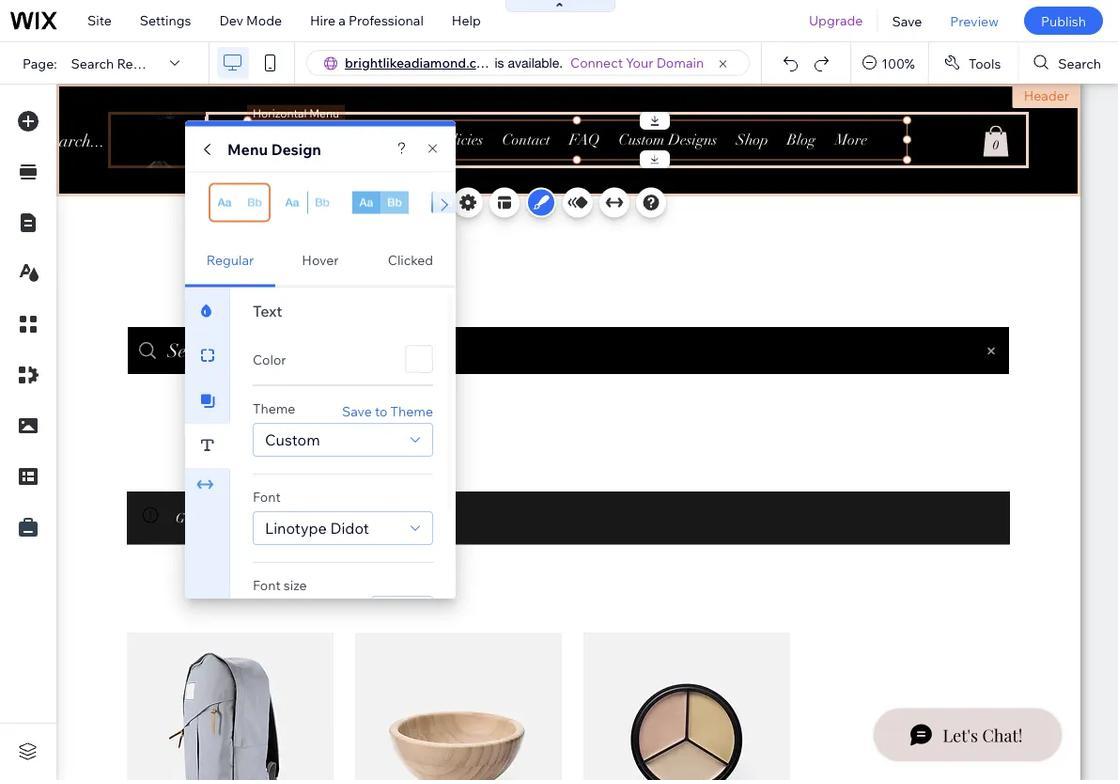 Task type: locate. For each thing, give the bounding box(es) containing it.
menu right manage
[[313, 194, 348, 211]]

font
[[253, 488, 281, 505], [253, 577, 281, 593]]

navigate
[[379, 194, 434, 211]]

upgrade
[[809, 12, 864, 29]]

1 vertical spatial font
[[253, 577, 281, 593]]

0 vertical spatial font
[[253, 488, 281, 505]]

manage menu
[[260, 194, 348, 211]]

hover
[[302, 252, 339, 268]]

0 horizontal spatial theme
[[253, 400, 296, 417]]

0 vertical spatial menu
[[228, 140, 268, 158]]

2 search from the left
[[1059, 55, 1102, 71]]

search inside button
[[1059, 55, 1102, 71]]

results
[[117, 55, 162, 71]]

search down publish button
[[1059, 55, 1102, 71]]

1 horizontal spatial save
[[893, 12, 923, 29]]

save up 100% on the top of page
[[893, 12, 923, 29]]

menu up 2
[[228, 140, 268, 158]]

0 horizontal spatial menu
[[228, 140, 268, 158]]

save button
[[879, 0, 937, 41]]

search
[[71, 55, 114, 71], [1059, 55, 1102, 71]]

0 vertical spatial save
[[893, 12, 923, 29]]

theme right to
[[391, 402, 433, 419]]

theme up the "custom"
[[253, 400, 296, 417]]

font for font size
[[253, 577, 281, 593]]

is
[[495, 55, 505, 71]]

search down site
[[71, 55, 114, 71]]

preview button
[[937, 0, 1013, 41]]

1 vertical spatial save
[[342, 402, 372, 419]]

save for save
[[893, 12, 923, 29]]

0 horizontal spatial save
[[342, 402, 372, 419]]

to
[[375, 402, 388, 419]]

font left size
[[253, 577, 281, 593]]

theme
[[253, 400, 296, 417], [391, 402, 433, 419]]

search for search results
[[71, 55, 114, 71]]

save left to
[[342, 402, 372, 419]]

1 search from the left
[[71, 55, 114, 71]]

1 horizontal spatial search
[[1059, 55, 1102, 71]]

font up linotype
[[253, 488, 281, 505]]

tools button
[[930, 42, 1019, 84]]

color
[[253, 351, 286, 367]]

1 horizontal spatial theme
[[391, 402, 433, 419]]

0 horizontal spatial search
[[71, 55, 114, 71]]

save
[[893, 12, 923, 29], [342, 402, 372, 419]]

column 2
[[212, 170, 261, 184]]

save inside button
[[893, 12, 923, 29]]

connect
[[571, 55, 623, 71]]

2 font from the top
[[253, 577, 281, 593]]

1 font from the top
[[253, 488, 281, 505]]

menu
[[228, 140, 268, 158], [313, 194, 348, 211]]

1 vertical spatial menu
[[313, 194, 348, 211]]

didot
[[330, 519, 369, 537]]



Task type: vqa. For each thing, say whether or not it's contained in the screenshot.
bottommost 1 button
no



Task type: describe. For each thing, give the bounding box(es) containing it.
mode
[[246, 12, 282, 29]]

column
[[212, 170, 253, 184]]

2
[[255, 170, 261, 184]]

search for search
[[1059, 55, 1102, 71]]

dev
[[219, 12, 243, 29]]

available.
[[508, 55, 563, 71]]

clicked
[[388, 252, 434, 268]]

hire a professional
[[310, 12, 424, 29]]

header
[[1025, 87, 1070, 104]]

100% button
[[852, 42, 929, 84]]

linotype didot
[[265, 519, 369, 537]]

your
[[626, 55, 654, 71]]

save for save to theme
[[342, 402, 372, 419]]

site
[[87, 12, 112, 29]]

menu design
[[228, 140, 322, 158]]

font size
[[253, 577, 307, 593]]

design
[[271, 140, 322, 158]]

publish
[[1042, 12, 1087, 29]]

regular
[[207, 252, 254, 268]]

professional
[[349, 12, 424, 29]]

search button
[[1020, 42, 1119, 84]]

linotype
[[265, 519, 327, 537]]

help
[[452, 12, 481, 29]]

font for font
[[253, 488, 281, 505]]

settings
[[140, 12, 191, 29]]

manage
[[260, 194, 310, 211]]

a
[[339, 12, 346, 29]]

text
[[253, 301, 283, 320]]

tools
[[969, 55, 1002, 71]]

domain
[[657, 55, 704, 71]]

dev mode
[[219, 12, 282, 29]]

preview
[[951, 12, 999, 29]]

hire
[[310, 12, 336, 29]]

search results
[[71, 55, 162, 71]]

save to theme
[[342, 402, 433, 419]]

1 horizontal spatial menu
[[313, 194, 348, 211]]

brightlikeadiamond.com
[[345, 55, 496, 71]]

size
[[284, 577, 307, 593]]

100%
[[882, 55, 916, 71]]

publish button
[[1025, 7, 1104, 35]]

custom
[[265, 430, 320, 449]]

is available. connect your domain
[[495, 55, 704, 71]]



